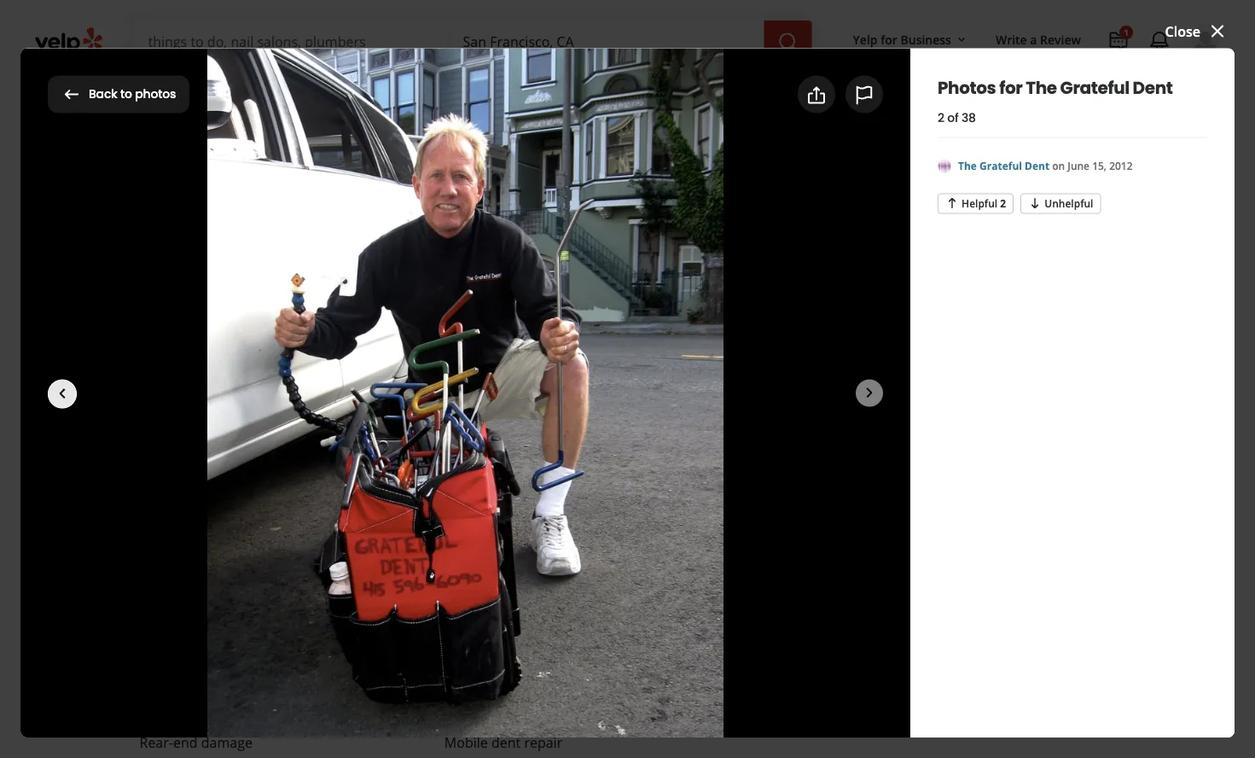 Task type: vqa. For each thing, say whether or not it's contained in the screenshot.
Soup Du Jour image
no



Task type: locate. For each thing, give the bounding box(es) containing it.
share button
[[430, 285, 525, 322]]

dent
[[1133, 76, 1173, 100], [324, 77, 381, 111], [403, 141, 500, 198], [1025, 159, 1050, 173], [368, 242, 401, 261], [445, 651, 475, 669]]

see all 38 photos
[[636, 380, 750, 398]]

2 horizontal spatial photo of the grateful dent - san francisco, ca, us. image
[[508, 422, 679, 550]]

15,
[[1093, 159, 1107, 173]]

mobile dent repair
[[445, 733, 563, 751]]

photos & videos
[[140, 378, 274, 402]]

yelp
[[853, 31, 878, 47]]

2
[[938, 110, 945, 127], [1001, 196, 1007, 210]]

0 vertical spatial repair
[[195, 651, 233, 669]]

24 chevron down v2 image
[[216, 74, 236, 94], [349, 74, 370, 94], [556, 74, 576, 94]]

a for review
[[1031, 31, 1038, 47]]

0 horizontal spatial photos
[[135, 86, 176, 103]]

business for yelp for business
[[901, 31, 952, 47]]

1 vertical spatial 38
[[683, 380, 699, 398]]

services left 24 chevron down v2 image
[[426, 76, 472, 92]]

1 horizontal spatial auto
[[397, 76, 423, 92]]

1 vertical spatial a
[[219, 294, 228, 313]]

2 horizontal spatial auto
[[445, 692, 475, 710]]

the right 'to'
[[173, 77, 217, 111]]

follow button
[[628, 285, 727, 322]]

0 horizontal spatial add
[[338, 294, 365, 313]]

1 horizontal spatial write
[[996, 31, 1028, 47]]

16 nothelpful v2 image
[[1029, 196, 1043, 210]]

1 horizontal spatial business
[[901, 31, 952, 47]]

mobile for mobile dent repair
[[445, 733, 488, 751]]

1 vertical spatial mobile
[[445, 733, 488, 751]]

dent down auto services link
[[403, 141, 500, 198]]

the up 4.9 star rating image
[[140, 141, 216, 198]]

for inside yelp for business button
[[881, 31, 898, 47]]

photo of the grateful dent - san francisco, ca, us. image
[[140, 422, 310, 550], [324, 422, 495, 550], [508, 422, 679, 550]]

2 vertical spatial repair
[[524, 733, 563, 751]]

thegratefuldent.com
[[819, 161, 961, 180]]

see all 38 photos link
[[636, 380, 777, 398]]

review
[[232, 294, 275, 313]]

add
[[826, 85, 854, 104], [338, 294, 365, 313]]

2 photo of the grateful dent - san francisco, ca, us. image from the left
[[324, 422, 495, 550]]

24 add photo v2 image
[[799, 84, 819, 105]]

repair
[[195, 651, 233, 669], [637, 692, 676, 710], [524, 733, 563, 751]]

add for add photos
[[826, 85, 854, 104]]

0 vertical spatial 2
[[938, 110, 945, 127]]

(415) 596-6090
[[819, 210, 913, 228]]

1 24 chevron down v2 image from the left
[[216, 74, 236, 94]]

0 horizontal spatial 24 chevron down v2 image
[[216, 74, 236, 94]]

0 horizontal spatial a
[[219, 294, 228, 313]]

24 chevron down v2 image right restaurants
[[216, 74, 236, 94]]

0 horizontal spatial 38
[[683, 380, 699, 398]]

&
[[201, 378, 214, 402]]

next photo image
[[860, 383, 880, 403]]

mobile down (67
[[318, 242, 364, 261]]

None search field
[[134, 20, 816, 61]]

24 chevron down v2 image for home services
[[349, 74, 370, 94]]

services
[[301, 76, 346, 92], [426, 76, 472, 92], [140, 606, 211, 630]]

repair right dent
[[524, 733, 563, 751]]

dent left 'removal'
[[445, 651, 475, 669]]

photos
[[938, 76, 997, 100], [48, 77, 130, 111], [140, 378, 198, 402]]

0 horizontal spatial write
[[181, 294, 216, 313]]

2 horizontal spatial 24 chevron down v2 image
[[556, 74, 576, 94]]

0 vertical spatial a
[[1031, 31, 1038, 47]]

0 horizontal spatial services
[[140, 606, 211, 630]]

write left review
[[996, 31, 1028, 47]]

home services link
[[250, 61, 383, 111]]

photos inside button
[[135, 86, 176, 103]]

(67 reviews) link
[[323, 205, 401, 223]]

claimed
[[157, 242, 210, 261]]

1 vertical spatial business
[[366, 609, 424, 627]]

24 chevron down v2 image inside the home services link
[[349, 74, 370, 94]]

a
[[1031, 31, 1038, 47], [219, 294, 228, 313]]

photos for the grateful dent
[[938, 76, 1173, 100], [48, 77, 381, 111]]

2 horizontal spatial for
[[1000, 76, 1023, 100]]

services up the bumper
[[140, 606, 211, 630]]

0 horizontal spatial auto
[[140, 692, 170, 710]]

1 horizontal spatial 24 chevron down v2 image
[[349, 74, 370, 94]]

0 vertical spatial business
[[901, 31, 952, 47]]

verified by business
[[291, 609, 424, 627]]

dent inside services offered 'element'
[[445, 651, 475, 669]]

24 chevron down v2 image
[[475, 74, 496, 94]]

business left 16 checkmark badged v2 'icon'
[[366, 609, 424, 627]]

add left 24 flag v2 image
[[826, 85, 854, 104]]

1 horizontal spatial photos
[[140, 378, 198, 402]]

24 chevron down v2 image inside more 'link'
[[556, 74, 576, 94]]

1 vertical spatial add
[[338, 294, 365, 313]]

0 horizontal spatial photo of the grateful dent - san francisco, ca, us. image
[[140, 422, 310, 550]]

dent removal
[[445, 651, 531, 669]]

1 vertical spatial 2
[[1001, 196, 1007, 210]]

2 right helpful
[[1001, 196, 1007, 210]]

38 for all
[[683, 380, 699, 398]]

1 vertical spatial write
[[181, 294, 216, 313]]

4.9 star rating image
[[140, 201, 290, 228]]

38 right the all
[[683, 380, 699, 398]]

0 horizontal spatial business
[[366, 609, 424, 627]]

0 horizontal spatial mobile
[[318, 242, 364, 261]]

repair
[[405, 242, 449, 261]]

photos
[[857, 85, 904, 104], [135, 86, 176, 103], [702, 380, 750, 398]]

mobile inside services offered 'element'
[[445, 733, 488, 751]]

0 vertical spatial 38
[[962, 110, 976, 127]]

24 project v2 image
[[1109, 31, 1129, 51]]

business categories element
[[132, 61, 1222, 111]]

business
[[901, 31, 952, 47], [366, 609, 424, 627]]

service
[[855, 259, 904, 277]]

1 horizontal spatial repair
[[524, 733, 563, 751]]

auto inside business categories 'element'
[[397, 76, 423, 92]]

1 horizontal spatial 38
[[962, 110, 976, 127]]

0 vertical spatial add
[[826, 85, 854, 104]]

38
[[962, 110, 976, 127], [683, 380, 699, 398]]

grateful
[[1061, 76, 1130, 100], [221, 77, 320, 111], [224, 141, 394, 198], [980, 159, 1023, 173]]

write
[[996, 31, 1028, 47], [181, 294, 216, 313]]

add photo link
[[296, 285, 423, 322]]

38 right of
[[962, 110, 976, 127]]

2 horizontal spatial services
[[426, 76, 472, 92]]

a inside 'element'
[[1031, 31, 1038, 47]]

the grateful dent on june 15, 2012
[[959, 159, 1133, 173]]

auto
[[397, 76, 423, 92], [140, 692, 170, 710], [445, 692, 475, 710]]

auto left 24 chevron down v2 image
[[397, 76, 423, 92]]

write inside write a review link
[[181, 294, 216, 313]]

write down claimed on the left of page
[[181, 294, 216, 313]]

2 24 chevron down v2 image from the left
[[349, 74, 370, 94]]

the up helpful
[[959, 159, 977, 173]]

more
[[523, 76, 553, 92]]

photos down 'yelp'
[[857, 85, 904, 104]]

1 horizontal spatial mobile
[[445, 733, 488, 751]]

0 horizontal spatial repair
[[195, 651, 233, 669]]

repair down services offered
[[195, 651, 233, 669]]

add right 24 camera v2 icon
[[338, 294, 365, 313]]

16 checkmark badged v2 image
[[427, 612, 441, 625]]

1 photo of the grateful dent - san francisco, ca, us. image from the left
[[140, 422, 310, 550]]

rear-end damage
[[140, 733, 253, 751]]

for right 'to'
[[135, 77, 168, 111]]

1 horizontal spatial a
[[1031, 31, 1038, 47]]

2 left of
[[938, 110, 945, 127]]

auto left the steering
[[445, 692, 475, 710]]

photos right the all
[[702, 380, 750, 398]]

mobile left dent
[[445, 733, 488, 751]]

damage
[[201, 733, 253, 751]]

photos & videos element
[[0, 0, 1256, 758]]

3 24 chevron down v2 image from the left
[[556, 74, 576, 94]]

the
[[1026, 76, 1058, 100], [173, 77, 217, 111], [140, 141, 216, 198], [959, 159, 977, 173]]

save button
[[532, 285, 622, 322]]

for right 'yelp'
[[881, 31, 898, 47]]

for down write a review link
[[1000, 76, 1023, 100]]

helpful 2
[[962, 196, 1007, 210]]

0 vertical spatial mobile
[[318, 242, 364, 261]]

mobile dent repair link
[[318, 242, 449, 261]]

photo
[[369, 294, 408, 313]]

business inside yelp for business button
[[901, 31, 952, 47]]

add photos
[[826, 85, 904, 104]]

1 horizontal spatial photo of the grateful dent - san francisco, ca, us. image
[[324, 422, 495, 550]]

unhelpful
[[1045, 196, 1094, 210]]

auto for auto frame testing
[[140, 692, 170, 710]]

photos right 'to'
[[135, 86, 176, 103]]

2 horizontal spatial photos
[[938, 76, 997, 100]]

of
[[948, 110, 959, 127]]

services right home
[[301, 76, 346, 92]]

reviews)
[[346, 205, 401, 223]]

1 horizontal spatial add
[[826, 85, 854, 104]]

24 arrow left v2 image
[[61, 84, 82, 105]]

1 horizontal spatial photos
[[702, 380, 750, 398]]

1 horizontal spatial services
[[301, 76, 346, 92]]

dent
[[492, 733, 521, 751]]

0 vertical spatial write
[[996, 31, 1028, 47]]

for
[[881, 31, 898, 47], [1000, 76, 1023, 100], [135, 77, 168, 111]]

more link
[[509, 61, 590, 111]]

24 chevron down v2 image right more
[[556, 74, 576, 94]]

0 horizontal spatial photos for the grateful dent
[[48, 77, 381, 111]]

write inside write a review link
[[996, 31, 1028, 47]]

add for add photo
[[338, 294, 365, 313]]

1 vertical spatial repair
[[637, 692, 676, 710]]

add inside the photos & videos element
[[826, 85, 854, 104]]

596-
[[854, 210, 882, 228]]

photos for 24 close v2 image
[[140, 378, 198, 402]]

business inside services offered 'element'
[[366, 609, 424, 627]]

a for review
[[219, 294, 228, 313]]

dent right home
[[324, 77, 381, 111]]

follow
[[670, 294, 712, 313]]

business left 16 chevron down v2 icon
[[901, 31, 952, 47]]

24 chevron down v2 image inside restaurants link
[[216, 74, 236, 94]]

auto left frame
[[140, 692, 170, 710]]

the grateful dent link
[[959, 159, 1053, 173]]

repair right suspension
[[637, 692, 676, 710]]

1 horizontal spatial for
[[881, 31, 898, 47]]

24 chevron down v2 image right home services
[[349, 74, 370, 94]]

suspension
[[561, 692, 634, 710]]

mobile
[[318, 242, 364, 261], [445, 733, 488, 751]]

close
[[1166, 22, 1201, 40]]

2 horizontal spatial repair
[[637, 692, 676, 710]]

see
[[636, 380, 660, 398]]

verified
[[291, 609, 343, 627]]

all
[[663, 380, 680, 398]]

(67 reviews)
[[323, 205, 401, 223]]

june
[[1068, 159, 1090, 173]]



Task type: describe. For each thing, give the bounding box(es) containing it.
offered
[[215, 606, 278, 630]]

24 add v2 image
[[643, 293, 663, 314]]

auto frame testing
[[140, 692, 258, 710]]

mobile dent repair
[[318, 242, 449, 261]]

previous photo image
[[52, 383, 73, 404]]

auto services link
[[383, 61, 509, 111]]

view service area
[[819, 259, 940, 277]]

photos for the 16 helpful v2 icon
[[938, 76, 997, 100]]

yelp for business
[[853, 31, 952, 47]]

Search photos text field
[[929, 77, 1208, 112]]

by
[[346, 609, 362, 627]]

save
[[574, 294, 607, 313]]

(415)
[[819, 210, 851, 228]]

24 phone v2 image
[[1081, 209, 1102, 230]]

write for write a review
[[996, 31, 1028, 47]]

6090
[[882, 210, 913, 228]]

dent down reviews)
[[368, 242, 401, 261]]

dent down notifications image
[[1133, 76, 1173, 100]]

search image
[[778, 32, 799, 52]]

dent left "on"
[[1025, 159, 1050, 173]]

16 helpful v2 image
[[946, 196, 960, 210]]

write a review
[[181, 294, 275, 313]]

restaurants link
[[132, 61, 250, 111]]

bumper
[[140, 651, 191, 669]]

share
[[472, 294, 511, 313]]

the down write a review link
[[1026, 76, 1058, 100]]

services offered
[[140, 606, 278, 630]]

home services
[[264, 76, 346, 92]]

user actions element
[[840, 21, 1246, 126]]

yelp for business button
[[847, 24, 976, 55]]

write a review link
[[140, 285, 289, 322]]

0 horizontal spatial 2
[[938, 110, 945, 127]]

videos
[[218, 378, 274, 402]]

add photo
[[338, 294, 408, 313]]

16 chevron down v2 image
[[955, 33, 969, 47]]

services offered element
[[112, 577, 777, 758]]

0 horizontal spatial photos
[[48, 77, 130, 111]]

auto for auto steering and suspension repair
[[445, 692, 475, 710]]

write a review
[[996, 31, 1082, 47]]

24 flag v2 image
[[855, 85, 875, 106]]

2 horizontal spatial photos
[[857, 85, 904, 104]]

notifications image
[[1150, 31, 1170, 51]]

and
[[533, 692, 558, 710]]

2 of 38
[[938, 110, 976, 127]]

auto steering and suspension repair
[[445, 692, 676, 710]]

write for write a review
[[181, 294, 216, 313]]

24 share v2 image
[[807, 85, 827, 106]]

restaurants
[[146, 76, 212, 92]]

the grateful dent
[[140, 141, 500, 198]]

0 horizontal spatial for
[[135, 77, 168, 111]]

back
[[89, 86, 118, 103]]

24 chevron down v2 image for restaurants
[[216, 74, 236, 94]]

edit button
[[459, 244, 492, 264]]

frame
[[173, 692, 211, 710]]

services inside 'element'
[[140, 606, 211, 630]]

back to photos button
[[48, 76, 190, 113]]

area
[[908, 259, 940, 277]]

business for verified by business
[[366, 609, 424, 627]]

thegratefuldent.com link
[[819, 161, 961, 180]]

24 close v2 image
[[1208, 21, 1228, 42]]

rear-
[[140, 733, 173, 751]]

auto for auto services
[[397, 76, 423, 92]]

1 button
[[1102, 24, 1136, 58]]

view
[[819, 259, 852, 277]]

end
[[173, 733, 198, 751]]

38 for of
[[962, 110, 976, 127]]

helpful
[[962, 196, 998, 210]]

add photos link
[[784, 76, 919, 113]]

1 horizontal spatial 2
[[1001, 196, 1007, 210]]

1
[[1124, 26, 1129, 38]]

services for auto services
[[426, 76, 472, 92]]

2012
[[1110, 159, 1133, 173]]

testing
[[215, 692, 258, 710]]

review
[[1041, 31, 1082, 47]]

1 horizontal spatial photos for the grateful dent
[[938, 76, 1173, 100]]

edit
[[466, 246, 485, 260]]

close button
[[1166, 20, 1228, 42]]

(67
[[323, 205, 343, 223]]

on
[[1053, 159, 1066, 173]]

24 camera v2 image
[[310, 293, 331, 314]]

services for home services
[[301, 76, 346, 92]]

steering
[[478, 692, 530, 710]]

24 save outline v2 image
[[547, 293, 567, 314]]

mobile for mobile dent repair
[[318, 242, 364, 261]]

home
[[264, 76, 297, 92]]

unhelpful button
[[1021, 193, 1102, 214]]

24 chevron down v2 image for more
[[556, 74, 576, 94]]

removal
[[479, 651, 531, 669]]

24 share v2 image
[[444, 293, 465, 314]]

3 photo of the grateful dent - san francisco, ca, us. image from the left
[[508, 422, 679, 550]]

view service area link
[[819, 259, 940, 277]]

bumper repair
[[140, 651, 233, 669]]

24 external link v2 image
[[1081, 160, 1102, 181]]

write a review link
[[989, 24, 1088, 55]]

back to photos
[[89, 86, 176, 103]]

auto services
[[397, 76, 472, 92]]

to
[[120, 86, 132, 103]]



